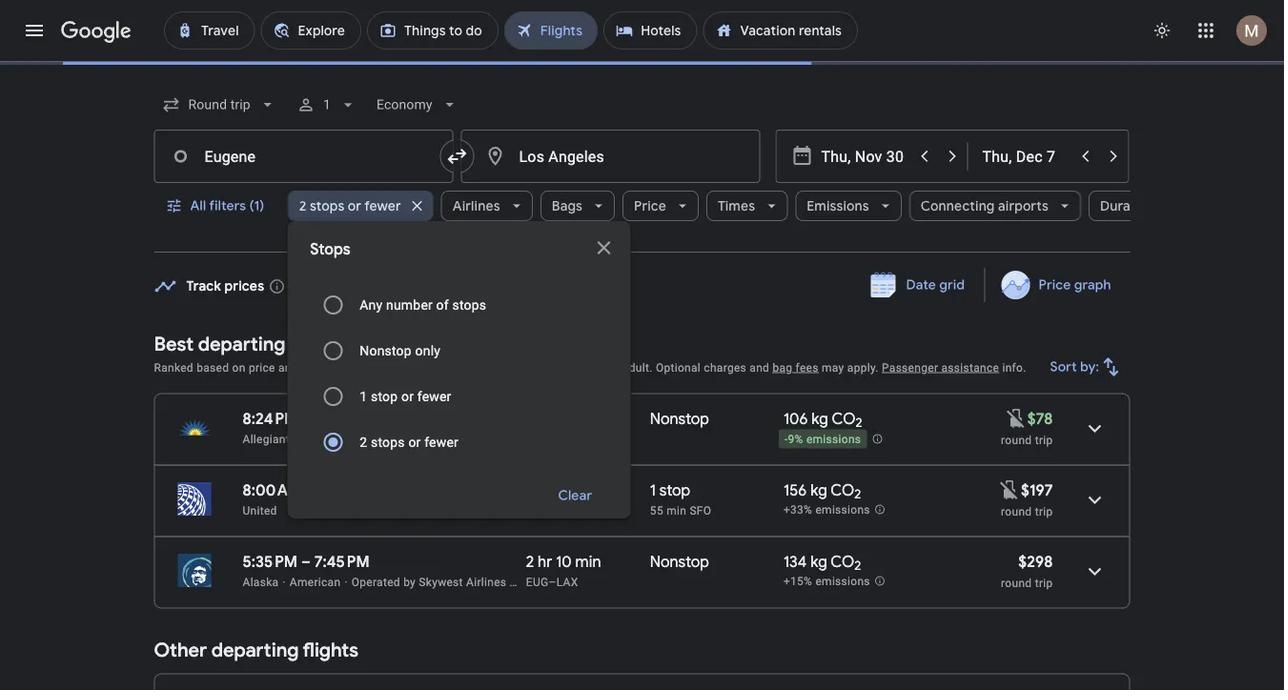 Task type: describe. For each thing, give the bounding box(es) containing it.
0 vertical spatial emissions
[[806, 433, 861, 446]]

1 stop or fewer
[[360, 388, 451, 404]]

all filters (1) button
[[154, 183, 280, 229]]

sfo
[[690, 504, 712, 517]]

ranked based on price and convenience
[[154, 361, 368, 374]]

number
[[386, 297, 433, 313]]

taxes
[[526, 361, 555, 374]]

1 and from the left
[[278, 361, 298, 374]]

departing for other
[[211, 638, 299, 663]]

operated by skywest airlines as alaska skywest
[[352, 575, 610, 589]]

nonstop only
[[360, 343, 441, 358]]

duration button
[[1088, 183, 1187, 229]]

kg for 156
[[810, 480, 827, 500]]

price for price graph
[[1038, 276, 1071, 294]]

assistance
[[941, 361, 999, 374]]

best departing flights
[[154, 332, 345, 356]]

78 US dollars text field
[[1028, 409, 1053, 429]]

lax inside 2 hr 10 min eug – lax
[[556, 575, 578, 589]]

eug
[[526, 575, 549, 589]]

on
[[232, 361, 246, 374]]

change appearance image
[[1139, 8, 1185, 53]]

leaves eugene airport (eug) at 8:24 pm on thursday, november 30 and arrives at los angeles international airport at 10:24 pm on thursday, november 30. element
[[243, 409, 377, 429]]

hr for 2
[[538, 552, 552, 572]]

flights for best departing flights
[[290, 332, 345, 356]]

based
[[197, 361, 229, 374]]

-9% emissions
[[785, 433, 861, 446]]

loading results progress bar
[[0, 61, 1284, 65]]

nov 30 – dec 7
[[297, 278, 391, 295]]

2 inside 134 kg co 2
[[854, 558, 861, 574]]

clear
[[558, 487, 592, 504]]

bag fees button
[[773, 361, 819, 374]]

bag
[[773, 361, 793, 374]]

1 alaska from the left
[[243, 575, 279, 589]]

+33%
[[784, 504, 812, 517]]

0 horizontal spatial –
[[301, 552, 311, 572]]

1 stop 55 min sfo
[[650, 480, 712, 517]]

main content containing best departing flights
[[154, 268, 1130, 690]]

10:24 pm
[[315, 409, 377, 429]]

stops option group
[[310, 282, 608, 465]]

Departure text field
[[821, 131, 909, 182]]

9%
[[788, 433, 803, 446]]

apply.
[[847, 361, 879, 374]]

nonstop flight. element for 106
[[650, 409, 709, 431]]

1 for 1 stop or fewer
[[360, 388, 367, 404]]

round for $78
[[1001, 433, 1032, 447]]

2 and from the left
[[750, 361, 770, 374]]

date grid button
[[857, 268, 980, 302]]

stop for 1 stop 55 min sfo
[[660, 480, 690, 500]]

1 vertical spatial airlines
[[466, 575, 507, 589]]

duration
[[1100, 197, 1155, 215]]

nonstop for 5:35 pm
[[650, 552, 709, 572]]

8:24 pm
[[243, 409, 298, 429]]

2 stops or fewer button
[[287, 183, 433, 229]]

+
[[558, 361, 565, 374]]

convenience
[[301, 361, 368, 374]]

1 fees from the left
[[568, 361, 591, 374]]

flights for other departing flights
[[303, 638, 358, 663]]

grid
[[940, 276, 965, 294]]

skywest
[[565, 575, 610, 589]]

Arrival time: 7:45 PM. text field
[[314, 552, 370, 572]]

by:
[[1081, 358, 1100, 376]]

$298
[[1018, 552, 1053, 572]]

1 vertical spatial or
[[401, 388, 414, 404]]

all filters (1)
[[190, 197, 264, 215]]

airlines inside popup button
[[452, 197, 500, 215]]

skywest
[[419, 575, 463, 589]]

106 kg co 2
[[784, 409, 862, 431]]

30 – dec
[[326, 278, 380, 295]]

connecting airports button
[[909, 183, 1081, 229]]

any
[[360, 297, 383, 313]]

8:00 am united
[[243, 480, 302, 517]]

optional
[[656, 361, 701, 374]]

for
[[594, 361, 610, 374]]

+15%
[[784, 575, 812, 588]]

1 button
[[289, 82, 365, 128]]

round trip for $197
[[1001, 505, 1053, 518]]

by
[[403, 575, 416, 589]]

stops
[[310, 240, 351, 259]]

any number of stops
[[360, 297, 486, 313]]

2 inside 2 hr 10 min eug – lax
[[526, 552, 534, 572]]

date
[[906, 276, 936, 294]]

ranked
[[154, 361, 193, 374]]

only
[[415, 343, 441, 358]]

1 stop flight. element
[[650, 480, 690, 503]]

1 vertical spatial fewer
[[417, 388, 451, 404]]

134 kg co 2
[[784, 552, 861, 574]]

bags button
[[540, 183, 614, 229]]

bags
[[551, 197, 582, 215]]

adult.
[[623, 361, 653, 374]]

1 vertical spatial stops
[[452, 297, 486, 313]]

min for 1 stop
[[667, 504, 687, 517]]

this price for this flight doesn't include overhead bin access. if you need a carry-on bag, use the bags filter to update prices. image
[[1005, 407, 1028, 430]]

2 alaska from the left
[[525, 575, 562, 589]]

1 for 1 stop 55 min sfo
[[650, 480, 656, 500]]

+33% emissions
[[784, 504, 870, 517]]

2 fees from the left
[[796, 361, 819, 374]]

10
[[556, 552, 572, 572]]

7
[[383, 278, 391, 295]]

156
[[784, 480, 807, 500]]

track prices
[[186, 278, 264, 295]]

5:35 pm
[[243, 552, 298, 572]]

learn more about tracked prices image
[[268, 278, 285, 295]]

Arrival time: 10:24 PM. text field
[[315, 409, 377, 429]]

trip inside '$298 round trip'
[[1035, 576, 1053, 590]]

main menu image
[[23, 19, 46, 42]]

+15% emissions
[[784, 575, 870, 588]]

197 US dollars text field
[[1021, 480, 1053, 500]]

co for 156
[[831, 480, 855, 500]]

trip for $197
[[1035, 505, 1053, 518]]

connecting airports
[[920, 197, 1048, 215]]

as
[[510, 575, 522, 589]]

none search field containing stops
[[154, 82, 1187, 519]]

156 kg co 2
[[784, 480, 861, 503]]

4 hr 5 min lax
[[526, 480, 595, 517]]

date grid
[[906, 276, 965, 294]]

$298 round trip
[[1001, 552, 1053, 590]]

$197
[[1021, 480, 1053, 500]]



Task type: vqa. For each thing, say whether or not it's contained in the screenshot.
GOOGLE "image"
no



Task type: locate. For each thing, give the bounding box(es) containing it.
2 vertical spatial round
[[1001, 576, 1032, 590]]

kg up +33% emissions
[[810, 480, 827, 500]]

co inside 134 kg co 2
[[831, 552, 854, 572]]

0 vertical spatial or
[[347, 197, 361, 215]]

nonstop for 8:24 pm
[[650, 409, 709, 429]]

leaves eugene airport (eug) at 5:35 pm on thursday, november 30 and arrives at los angeles international airport at 7:45 pm on thursday, november 30. element
[[243, 552, 370, 572]]

emissions
[[806, 433, 861, 446], [816, 504, 870, 517], [816, 575, 870, 588]]

1
[[323, 97, 331, 112], [613, 361, 619, 374], [360, 388, 367, 404], [650, 480, 656, 500]]

0 vertical spatial min
[[569, 480, 595, 500]]

round trip down 197 us dollars text box
[[1001, 505, 1053, 518]]

1 nonstop flight. element from the top
[[650, 409, 709, 431]]

passenger assistance button
[[882, 361, 999, 374]]

airlines
[[452, 197, 500, 215], [466, 575, 507, 589]]

nonstop
[[360, 343, 412, 358], [650, 409, 709, 429], [650, 552, 709, 572]]

filters
[[209, 197, 246, 215]]

1 vertical spatial kg
[[810, 480, 827, 500]]

5:35 pm – 7:45 pm
[[243, 552, 370, 572]]

times button
[[706, 183, 787, 229]]

stop
[[371, 388, 398, 404], [660, 480, 690, 500]]

0 vertical spatial airlines
[[452, 197, 500, 215]]

min up skywest
[[575, 552, 601, 572]]

– inside 2 hr 10 min eug – lax
[[549, 575, 556, 589]]

2 stops or fewer up stops
[[299, 197, 401, 215]]

price graph button
[[989, 268, 1126, 302]]

kg for 134
[[810, 552, 827, 572]]

2 vertical spatial emissions
[[816, 575, 870, 588]]

departing up on
[[198, 332, 285, 356]]

2 trip from the top
[[1035, 505, 1053, 518]]

0 vertical spatial stops
[[309, 197, 344, 215]]

price right bags popup button
[[634, 197, 666, 215]]

fees right bag
[[796, 361, 819, 374]]

None text field
[[461, 130, 760, 183]]

of
[[436, 297, 449, 313]]

stop inside option group
[[371, 388, 398, 404]]

main content
[[154, 268, 1130, 690]]

or
[[347, 197, 361, 215], [401, 388, 414, 404], [408, 434, 421, 450]]

nonstop flight. element down optional
[[650, 409, 709, 431]]

flight details. leaves eugene airport (eug) at 8:24 pm on thursday, november 30 and arrives at los angeles international airport at 10:24 pm on thursday, november 30. image
[[1072, 406, 1118, 451]]

emissions for 134
[[816, 575, 870, 588]]

stop for 1 stop or fewer
[[371, 388, 398, 404]]

emissions for 156
[[816, 504, 870, 517]]

fewer
[[364, 197, 401, 215], [417, 388, 451, 404], [424, 434, 459, 450]]

Return text field
[[982, 131, 1070, 182]]

american
[[290, 575, 341, 589]]

2 up +33% emissions
[[855, 486, 861, 503]]

emissions down 106 kg co 2
[[806, 433, 861, 446]]

required
[[479, 361, 523, 374]]

1 vertical spatial 2 stops or fewer
[[360, 434, 459, 450]]

prices
[[225, 278, 264, 295]]

nonstop inside stops option group
[[360, 343, 412, 358]]

this price for this flight doesn't include overhead bin access. if you need a carry-on bag, use the bags filter to update prices. image
[[998, 478, 1021, 501]]

1 horizontal spatial and
[[750, 361, 770, 374]]

0 vertical spatial price
[[634, 197, 666, 215]]

airlines button
[[441, 183, 532, 229]]

co inside 106 kg co 2
[[832, 409, 856, 429]]

charges
[[704, 361, 747, 374]]

price left graph
[[1038, 276, 1071, 294]]

1 lax from the top
[[556, 504, 578, 517]]

trip down $197
[[1035, 505, 1053, 518]]

kg for 106
[[812, 409, 828, 429]]

nonstop flight. element
[[650, 409, 709, 431], [650, 552, 709, 574]]

swap origin and destination. image
[[446, 145, 469, 168]]

and left bag
[[750, 361, 770, 374]]

stops up stops
[[309, 197, 344, 215]]

lax down 10
[[556, 575, 578, 589]]

Departure time: 8:24 PM. text field
[[243, 409, 298, 429]]

55
[[650, 504, 663, 517]]

layover (1 of 1) is a 55 min layover at san francisco international airport in san francisco. element
[[650, 503, 774, 518]]

fewer up the 7
[[364, 197, 401, 215]]

or down 1 stop or fewer
[[408, 434, 421, 450]]

alaska
[[243, 575, 279, 589], [525, 575, 562, 589]]

or down the prices
[[401, 388, 414, 404]]

1 vertical spatial co
[[831, 480, 855, 500]]

round inside '$298 round trip'
[[1001, 576, 1032, 590]]

co up -9% emissions
[[832, 409, 856, 429]]

prices include required taxes + fees for 1 adult. optional charges and bag fees may apply. passenger assistance
[[401, 361, 999, 374]]

allegiant
[[243, 432, 290, 446]]

times
[[717, 197, 755, 215]]

2 vertical spatial nonstop
[[650, 552, 709, 572]]

None field
[[154, 88, 285, 122], [369, 88, 467, 122], [154, 88, 285, 122], [369, 88, 467, 122]]

price
[[249, 361, 275, 374]]

kg up -9% emissions
[[812, 409, 828, 429]]

round
[[1001, 433, 1032, 447], [1001, 505, 1032, 518], [1001, 576, 1032, 590]]

1 horizontal spatial alaska
[[525, 575, 562, 589]]

2 right (1)
[[299, 197, 306, 215]]

5
[[557, 480, 566, 500]]

7:45 pm
[[314, 552, 370, 572]]

and right price
[[278, 361, 298, 374]]

fewer inside popup button
[[364, 197, 401, 215]]

1 horizontal spatial fees
[[796, 361, 819, 374]]

2 stops or fewer
[[299, 197, 401, 215], [360, 434, 459, 450]]

total duration 4 hr 5 min. element
[[526, 480, 650, 503]]

1 horizontal spatial stop
[[660, 480, 690, 500]]

stop inside 1 stop 55 min sfo
[[660, 480, 690, 500]]

1 round from the top
[[1001, 433, 1032, 447]]

1 inside stops option group
[[360, 388, 367, 404]]

2 vertical spatial or
[[408, 434, 421, 450]]

round trip for $78
[[1001, 433, 1053, 447]]

lax inside the 4 hr 5 min lax
[[556, 504, 578, 517]]

2 vertical spatial stops
[[371, 434, 405, 450]]

airports
[[998, 197, 1048, 215]]

1 trip from the top
[[1035, 433, 1053, 447]]

alaska right as
[[525, 575, 562, 589]]

1 vertical spatial nonstop flight. element
[[650, 552, 709, 574]]

Departure time: 5:35 PM. text field
[[243, 552, 298, 572]]

trip down 298 us dollars text field
[[1035, 576, 1053, 590]]

nonstop flight. element down sfo
[[650, 552, 709, 574]]

graph
[[1074, 276, 1111, 294]]

total duration 2 hr 10 min. element
[[526, 552, 650, 574]]

min right the 5
[[569, 480, 595, 500]]

2 hr 10 min eug – lax
[[526, 552, 601, 589]]

trip down $78 in the bottom right of the page
[[1035, 433, 1053, 447]]

None search field
[[154, 82, 1187, 519]]

3 trip from the top
[[1035, 576, 1053, 590]]

include
[[437, 361, 476, 374]]

2 round from the top
[[1001, 505, 1032, 518]]

0 horizontal spatial fees
[[568, 361, 591, 374]]

emissions down 134 kg co 2
[[816, 575, 870, 588]]

1 vertical spatial min
[[667, 504, 687, 517]]

min
[[569, 480, 595, 500], [667, 504, 687, 517], [575, 552, 601, 572]]

2 vertical spatial co
[[831, 552, 854, 572]]

3 round from the top
[[1001, 576, 1032, 590]]

hr for 4
[[539, 480, 553, 500]]

2 round trip from the top
[[1001, 505, 1053, 518]]

co
[[832, 409, 856, 429], [831, 480, 855, 500], [831, 552, 854, 572]]

0 vertical spatial trip
[[1035, 433, 1053, 447]]

-
[[785, 433, 788, 446]]

0 vertical spatial fewer
[[364, 197, 401, 215]]

106
[[784, 409, 808, 429]]

nonstop down sfo
[[650, 552, 709, 572]]

fewer down the prices
[[417, 388, 451, 404]]

1 round trip from the top
[[1001, 433, 1053, 447]]

passenger
[[882, 361, 938, 374]]

1 vertical spatial emissions
[[816, 504, 870, 517]]

0 vertical spatial flights
[[290, 332, 345, 356]]

2 down 10:24 pm
[[360, 434, 367, 450]]

–
[[301, 552, 311, 572], [549, 575, 556, 589]]

round trip down this price for this flight doesn't include overhead bin access. if you need a carry-on bag, use the bags filter to update prices. icon
[[1001, 433, 1053, 447]]

stops right of
[[452, 297, 486, 313]]

1 vertical spatial flights
[[303, 638, 358, 663]]

2 inside 156 kg co 2
[[855, 486, 861, 503]]

Departure time: 8:00 AM. text field
[[243, 480, 302, 500]]

co for 106
[[832, 409, 856, 429]]

departing for best
[[198, 332, 285, 356]]

price inside button
[[1038, 276, 1071, 294]]

min inside the 4 hr 5 min lax
[[569, 480, 595, 500]]

round down 298 us dollars text field
[[1001, 576, 1032, 590]]

– up american
[[301, 552, 311, 572]]

2 nonstop flight. element from the top
[[650, 552, 709, 574]]

close dialog image
[[592, 236, 615, 259]]

1 horizontal spatial –
[[549, 575, 556, 589]]

hr inside 2 hr 10 min eug – lax
[[538, 552, 552, 572]]

trip for $78
[[1035, 433, 1053, 447]]

0 vertical spatial 2 stops or fewer
[[299, 197, 401, 215]]

stop up 55
[[660, 480, 690, 500]]

2 up -9% emissions
[[856, 415, 862, 431]]

298 US dollars text field
[[1018, 552, 1053, 572]]

flights up convenience
[[290, 332, 345, 356]]

stops inside popup button
[[309, 197, 344, 215]]

nov
[[297, 278, 322, 295]]

1 vertical spatial –
[[549, 575, 556, 589]]

min inside 1 stop 55 min sfo
[[667, 504, 687, 517]]

1 vertical spatial lax
[[556, 575, 578, 589]]

price inside popup button
[[634, 197, 666, 215]]

0 horizontal spatial and
[[278, 361, 298, 374]]

0 vertical spatial lax
[[556, 504, 578, 517]]

hr inside the 4 hr 5 min lax
[[539, 480, 553, 500]]

fees right +
[[568, 361, 591, 374]]

2 stops or fewer down 1 stop or fewer
[[360, 434, 459, 450]]

2 vertical spatial kg
[[810, 552, 827, 572]]

operated
[[352, 575, 400, 589]]

nonstop flight. element for 134
[[650, 552, 709, 574]]

0 horizontal spatial stop
[[371, 388, 398, 404]]

0 vertical spatial co
[[832, 409, 856, 429]]

connecting
[[920, 197, 994, 215]]

kg up +15% emissions
[[810, 552, 827, 572]]

(1)
[[249, 197, 264, 215]]

1 vertical spatial round trip
[[1001, 505, 1053, 518]]

alaska down 5:35 pm text box
[[243, 575, 279, 589]]

stops down 10:24 pm
[[371, 434, 405, 450]]

hr left the 5
[[539, 480, 553, 500]]

8:00 am
[[243, 480, 302, 500]]

0 vertical spatial round trip
[[1001, 433, 1053, 447]]

2 vertical spatial trip
[[1035, 576, 1053, 590]]

emissions down 156 kg co 2
[[816, 504, 870, 517]]

prices
[[401, 361, 434, 374]]

1 inside 'popup button'
[[323, 97, 331, 112]]

may
[[822, 361, 844, 374]]

find the best price region
[[154, 268, 1130, 317]]

co up +15% emissions
[[831, 552, 854, 572]]

2 up eug
[[526, 552, 534, 572]]

0 horizontal spatial alaska
[[243, 575, 279, 589]]

sort by: button
[[1043, 344, 1130, 390]]

departing
[[198, 332, 285, 356], [211, 638, 299, 663]]

134
[[784, 552, 807, 572]]

price graph
[[1038, 276, 1111, 294]]

kg inside 156 kg co 2
[[810, 480, 827, 500]]

1 horizontal spatial price
[[1038, 276, 1071, 294]]

2 up +15% emissions
[[854, 558, 861, 574]]

min for 4 hr 5 min
[[569, 480, 595, 500]]

1 vertical spatial price
[[1038, 276, 1071, 294]]

0 vertical spatial nonstop
[[360, 343, 412, 358]]

departing right other
[[211, 638, 299, 663]]

co up +33% emissions
[[831, 480, 855, 500]]

other departing flights
[[154, 638, 358, 663]]

4
[[526, 480, 535, 500]]

lax down the 5
[[556, 504, 578, 517]]

fewer down 1 stop or fewer
[[424, 434, 459, 450]]

clear button
[[535, 473, 615, 519]]

2 vertical spatial fewer
[[424, 434, 459, 450]]

sort
[[1050, 358, 1077, 376]]

2 inside popup button
[[299, 197, 306, 215]]

1 horizontal spatial stops
[[371, 434, 405, 450]]

nonstop down optional
[[650, 409, 709, 429]]

1 vertical spatial hr
[[538, 552, 552, 572]]

2 lax from the top
[[556, 575, 578, 589]]

nonstop up the prices
[[360, 343, 412, 358]]

trip
[[1035, 433, 1053, 447], [1035, 505, 1053, 518], [1035, 576, 1053, 590]]

kg inside 106 kg co 2
[[812, 409, 828, 429]]

or inside popup button
[[347, 197, 361, 215]]

emissions button
[[795, 183, 901, 229]]

flight details. leaves eugene airport (eug) at 5:35 pm on thursday, november 30 and arrives at los angeles international airport at 7:45 pm on thursday, november 30. image
[[1072, 549, 1118, 594]]

None text field
[[154, 130, 453, 183]]

1 vertical spatial departing
[[211, 638, 299, 663]]

0 vertical spatial hr
[[539, 480, 553, 500]]

round for $197
[[1001, 505, 1032, 518]]

0 vertical spatial kg
[[812, 409, 828, 429]]

airlines left as
[[466, 575, 507, 589]]

0 vertical spatial departing
[[198, 332, 285, 356]]

all
[[190, 197, 206, 215]]

co inside 156 kg co 2
[[831, 480, 855, 500]]

flights down american
[[303, 638, 358, 663]]

price for price
[[634, 197, 666, 215]]

hr left 10
[[538, 552, 552, 572]]

0 vertical spatial round
[[1001, 433, 1032, 447]]

min inside 2 hr 10 min eug – lax
[[575, 552, 601, 572]]

track
[[186, 278, 221, 295]]

other
[[154, 638, 207, 663]]

round down this price for this flight doesn't include overhead bin access. if you need a carry-on bag, use the bags filter to update prices. icon
[[1001, 433, 1032, 447]]

0 vertical spatial –
[[301, 552, 311, 572]]

2 inside stops option group
[[360, 434, 367, 450]]

0 horizontal spatial stops
[[309, 197, 344, 215]]

min right 55
[[667, 504, 687, 517]]

total duration 2 hr. element
[[526, 409, 650, 431]]

airlines down the swap origin and destination. image
[[452, 197, 500, 215]]

1 vertical spatial trip
[[1035, 505, 1053, 518]]

kg inside 134 kg co 2
[[810, 552, 827, 572]]

1 vertical spatial nonstop
[[650, 409, 709, 429]]

0 horizontal spatial price
[[634, 197, 666, 215]]

1 inside 1 stop 55 min sfo
[[650, 480, 656, 500]]

flight details. leaves eugene airport (eug) at 8:00 am on thursday, november 30 and arrives at los angeles international airport at 12:05 pm on thursday, november 30. image
[[1072, 477, 1118, 523]]

1 vertical spatial round
[[1001, 505, 1032, 518]]

sort by:
[[1050, 358, 1100, 376]]

– down 10
[[549, 575, 556, 589]]

min for 2 hr 10 min
[[575, 552, 601, 572]]

0 vertical spatial stop
[[371, 388, 398, 404]]

stop up 10:24 pm text field
[[371, 388, 398, 404]]

round down this price for this flight doesn't include overhead bin access. if you need a carry-on bag, use the bags filter to update prices. image
[[1001, 505, 1032, 518]]

2 stops or fewer inside popup button
[[299, 197, 401, 215]]

co for 134
[[831, 552, 854, 572]]

or up stops
[[347, 197, 361, 215]]

2 vertical spatial min
[[575, 552, 601, 572]]

0 vertical spatial nonstop flight. element
[[650, 409, 709, 431]]

$78
[[1028, 409, 1053, 429]]

1 vertical spatial stop
[[660, 480, 690, 500]]

1 for 1
[[323, 97, 331, 112]]

2 stops or fewer inside stops option group
[[360, 434, 459, 450]]

2 horizontal spatial stops
[[452, 297, 486, 313]]

2 inside 106 kg co 2
[[856, 415, 862, 431]]



